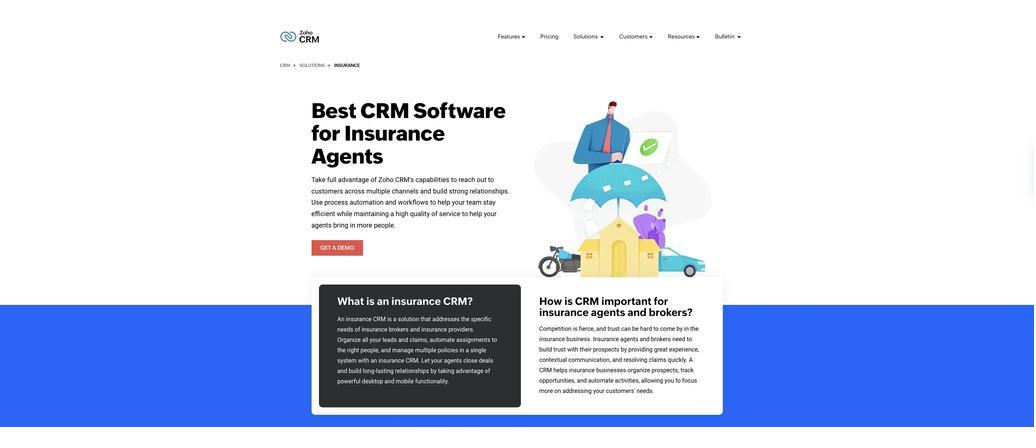 Task type: describe. For each thing, give the bounding box(es) containing it.
policies
[[438, 347, 458, 354]]

crm inside an insurance crm is a solution that addresses the specific needs of insurance brokers and insurance providers. organize all your leads and claims, automate assignments to the right people, and manage multiple policies in a single system with an insurance crm. let your agents close deals and build long-lasting relationships by taking advantage of powerful desktop and mobile functionality.
[[373, 316, 386, 323]]

to right you
[[676, 378, 681, 385]]

right
[[347, 347, 359, 354]]

providing
[[628, 347, 653, 354]]

specific
[[471, 316, 492, 323]]

maintaining
[[354, 210, 389, 218]]

take full advantage of zoho crm's capabilities to reach out to customers across multiple channels and build strong relationships. use process automation and workflows to help your team stay efficient while maintaining a high quality of service to help your agents bring in more people.
[[311, 176, 510, 229]]

needs.
[[637, 388, 654, 395]]

agents inside take full advantage of zoho crm's capabilities to reach out to customers across multiple channels and build strong relationships. use process automation and workflows to help your team stay efficient while maintaining a high quality of service to help your agents bring in more people.
[[311, 221, 332, 229]]

functionality.
[[415, 378, 449, 386]]

more inside competition is fierce, and trust can be hard to come by in the insurance business. insurance agents and brokers need to build trust with their prospects by providing great experience, contextual communication, and resolving claims quickly. a crm helps insurance businesses organize prospects, track opportunities, and automate activities, allowing you to focus more on addressing your customers' needs.
[[539, 388, 553, 395]]

and up businesses
[[612, 357, 622, 364]]

hard
[[640, 326, 652, 333]]

and right fierce,
[[596, 326, 606, 333]]

while
[[337, 210, 352, 218]]

is for what
[[366, 296, 375, 307]]

powerful
[[337, 378, 361, 386]]

contextual
[[539, 357, 567, 364]]

in inside competition is fierce, and trust can be hard to come by in the insurance business. insurance agents and brokers need to build trust with their prospects by providing great experience, contextual communication, and resolving claims quickly. a crm helps insurance businesses organize prospects, track opportunities, and automate activities, allowing you to focus more on addressing your customers' needs.
[[684, 326, 689, 333]]

crm inside competition is fierce, and trust can be hard to come by in the insurance business. insurance agents and brokers need to build trust with their prospects by providing great experience, contextual communication, and resolving claims quickly. a crm helps insurance businesses organize prospects, track opportunities, and automate activities, allowing you to focus more on addressing your customers' needs.
[[539, 367, 552, 374]]

insurance inside 'best crm software for insurance agents'
[[344, 122, 445, 145]]

to right need
[[687, 336, 692, 343]]

1 horizontal spatial trust
[[608, 326, 620, 333]]

people,
[[361, 347, 380, 354]]

efficient
[[311, 210, 335, 218]]

to right the out
[[488, 176, 494, 184]]

allowing
[[641, 378, 663, 385]]

taking
[[438, 368, 454, 375]]

insurance up solution
[[392, 296, 441, 307]]

prospects,
[[652, 367, 679, 374]]

your down stay
[[484, 210, 497, 218]]

take
[[311, 176, 326, 184]]

and up high
[[385, 199, 396, 207]]

bulletin
[[715, 33, 736, 40]]

get a demo
[[320, 245, 354, 251]]

important
[[602, 296, 652, 307]]

crm inside how is crm important for insurance agents and brokers?
[[575, 296, 599, 307]]

brokers inside an insurance crm is a solution that addresses the specific needs of insurance brokers and insurance providers. organize all your leads and claims, automate assignments to the right people, and manage multiple policies in a single system with an insurance crm. let your agents close deals and build long-lasting relationships by taking advantage of powerful desktop and mobile functionality.
[[389, 327, 409, 334]]

stay
[[483, 199, 496, 207]]

automate inside an insurance crm is a solution that addresses the specific needs of insurance brokers and insurance providers. organize all your leads and claims, automate assignments to the right people, and manage multiple policies in a single system with an insurance crm. let your agents close deals and build long-lasting relationships by taking advantage of powerful desktop and mobile functionality.
[[430, 337, 455, 344]]

long-
[[363, 368, 376, 375]]

strong
[[449, 187, 468, 195]]

addressing
[[563, 388, 592, 395]]

close
[[464, 358, 478, 365]]

competition is fierce, and trust can be hard to come by in the insurance business. insurance agents and brokers need to build trust with their prospects by providing great experience, contextual communication, and resolving claims quickly. a crm helps insurance businesses organize prospects, track opportunities, and automate activities, allowing you to focus more on addressing your customers' needs.
[[539, 326, 699, 395]]

and up manage
[[398, 337, 408, 344]]

automate inside competition is fierce, and trust can be hard to come by in the insurance business. insurance agents and brokers need to build trust with their prospects by providing great experience, contextual communication, and resolving claims quickly. a crm helps insurance businesses organize prospects, track opportunities, and automate activities, allowing you to focus more on addressing your customers' needs.
[[588, 378, 614, 385]]

solutions for rightmost solutions link
[[574, 33, 599, 40]]

use
[[311, 199, 323, 207]]

build inside competition is fierce, and trust can be hard to come by in the insurance business. insurance agents and brokers need to build trust with their prospects by providing great experience, contextual communication, and resolving claims quickly. a crm helps insurance businesses organize prospects, track opportunities, and automate activities, allowing you to focus more on addressing your customers' needs.
[[539, 347, 552, 354]]

a inside competition is fierce, and trust can be hard to come by in the insurance business. insurance agents and brokers need to build trust with their prospects by providing great experience, contextual communication, and resolving claims quickly. a crm helps insurance businesses organize prospects, track opportunities, and automate activities, allowing you to focus more on addressing your customers' needs.
[[689, 357, 693, 364]]

insurance inside competition is fierce, and trust can be hard to come by in the insurance business. insurance agents and brokers need to build trust with their prospects by providing great experience, contextual communication, and resolving claims quickly. a crm helps insurance businesses organize prospects, track opportunities, and automate activities, allowing you to focus more on addressing your customers' needs.
[[593, 336, 619, 343]]

capabilities
[[416, 176, 449, 184]]

with inside competition is fierce, and trust can be hard to come by in the insurance business. insurance agents and brokers need to build trust with their prospects by providing great experience, contextual communication, and resolving claims quickly. a crm helps insurance businesses organize prospects, track opportunities, and automate activities, allowing you to focus more on addressing your customers' needs.
[[567, 347, 578, 354]]

on
[[555, 388, 561, 395]]

quickly.
[[668, 357, 688, 364]]

a inside "link"
[[332, 245, 336, 251]]

that
[[421, 316, 431, 323]]

communication,
[[568, 357, 611, 364]]

software
[[414, 99, 506, 122]]

1 vertical spatial solutions link
[[299, 63, 325, 68]]

customers'
[[606, 388, 635, 395]]

demo
[[337, 245, 354, 251]]

bulletin link
[[715, 27, 741, 47]]

resources link
[[668, 27, 700, 47]]

for inside 'best crm software for insurance agents'
[[311, 122, 340, 145]]

businesses
[[596, 367, 626, 374]]

organize
[[628, 367, 650, 374]]

2 horizontal spatial by
[[677, 326, 683, 333]]

track
[[681, 367, 694, 374]]

how is crm important for insurance agents and brokers?
[[539, 296, 693, 319]]

pricing link
[[541, 27, 559, 47]]

team
[[467, 199, 482, 207]]

what
[[337, 296, 364, 307]]

1 horizontal spatial by
[[621, 347, 627, 354]]

insurance down that
[[421, 327, 447, 334]]

addresses
[[432, 316, 460, 323]]

zoho crm logo image
[[280, 29, 319, 45]]

a inside take full advantage of zoho crm's capabilities to reach out to customers across multiple channels and build strong relationships. use process automation and workflows to help your team stay efficient while maintaining a high quality of service to help your agents bring in more people.
[[391, 210, 394, 218]]

customers
[[311, 187, 343, 195]]

and down capabilities
[[420, 187, 431, 195]]

claims,
[[410, 337, 428, 344]]

competition
[[539, 326, 572, 333]]

zoho
[[378, 176, 394, 184]]

need
[[672, 336, 685, 343]]

needs
[[337, 327, 353, 334]]

process
[[324, 199, 348, 207]]

how
[[539, 296, 562, 307]]

best crm software for insurance agents
[[311, 99, 506, 168]]

for inside how is crm important for insurance agents and brokers?
[[654, 296, 668, 307]]

0 horizontal spatial the
[[337, 347, 346, 354]]

relationships.
[[470, 187, 510, 195]]

0 vertical spatial help
[[438, 199, 450, 207]]

to down team
[[462, 210, 468, 218]]

1 vertical spatial a
[[393, 316, 397, 323]]

your right let
[[431, 358, 443, 365]]

and down hard
[[640, 336, 650, 343]]

full
[[327, 176, 336, 184]]

is for how
[[565, 296, 573, 307]]

crm.
[[406, 358, 420, 365]]

insurance up needs
[[346, 316, 372, 323]]

in inside an insurance crm is a solution that addresses the specific needs of insurance brokers and insurance providers. organize all your leads and claims, automate assignments to the right people, and manage multiple policies in a single system with an insurance crm. let your agents close deals and build long-lasting relationships by taking advantage of powerful desktop and mobile functionality.
[[460, 347, 464, 354]]

high
[[396, 210, 409, 218]]

activities,
[[615, 378, 640, 385]]



Task type: locate. For each thing, give the bounding box(es) containing it.
insurance
[[392, 296, 441, 307], [539, 307, 589, 319], [346, 316, 372, 323], [362, 327, 387, 334], [421, 327, 447, 334], [539, 336, 565, 343], [379, 358, 404, 365], [569, 367, 595, 374]]

0 vertical spatial a
[[391, 210, 394, 218]]

1 horizontal spatial with
[[567, 347, 578, 354]]

agents down efficient
[[311, 221, 332, 229]]

come
[[660, 326, 675, 333]]

to right hard
[[654, 326, 659, 333]]

insurance down the communication, in the bottom of the page
[[569, 367, 595, 374]]

1 horizontal spatial build
[[433, 187, 447, 195]]

0 horizontal spatial solutions
[[299, 63, 325, 68]]

for
[[311, 122, 340, 145], [654, 296, 668, 307]]

by up functionality.
[[431, 368, 437, 375]]

1 vertical spatial automate
[[588, 378, 614, 385]]

with inside an insurance crm is a solution that addresses the specific needs of insurance brokers and insurance providers. organize all your leads and claims, automate assignments to the right people, and manage multiple policies in a single system with an insurance crm. let your agents close deals and build long-lasting relationships by taking advantage of powerful desktop and mobile functionality.
[[358, 358, 369, 365]]

is left solution
[[387, 316, 392, 323]]

1 vertical spatial multiple
[[415, 347, 436, 354]]

0 horizontal spatial automate
[[430, 337, 455, 344]]

help down team
[[470, 210, 482, 218]]

help
[[438, 199, 450, 207], [470, 210, 482, 218]]

1 vertical spatial trust
[[554, 347, 566, 354]]

best
[[311, 99, 357, 122]]

insurance crm zoho image
[[534, 100, 712, 277]]

insurance inside how is crm important for insurance agents and brokers?
[[539, 307, 589, 319]]

desktop
[[362, 378, 383, 386]]

the up providers. at left
[[461, 316, 470, 323]]

business.
[[567, 336, 592, 343]]

0 vertical spatial advantage
[[338, 176, 369, 184]]

your down strong
[[452, 199, 465, 207]]

lasting
[[376, 368, 394, 375]]

1 vertical spatial the
[[690, 326, 699, 333]]

0 vertical spatial the
[[461, 316, 470, 323]]

1 vertical spatial a
[[689, 357, 693, 364]]

build
[[433, 187, 447, 195], [539, 347, 552, 354], [349, 368, 362, 375]]

to up strong
[[451, 176, 457, 184]]

customers
[[619, 33, 648, 40]]

claims
[[649, 357, 666, 364]]

bring
[[333, 221, 348, 229]]

advantage up across
[[338, 176, 369, 184]]

single
[[471, 347, 486, 354]]

0 horizontal spatial by
[[431, 368, 437, 375]]

a right "get"
[[332, 245, 336, 251]]

in right bring
[[350, 221, 355, 229]]

features
[[498, 33, 520, 40]]

2 vertical spatial build
[[349, 368, 362, 375]]

get
[[320, 245, 331, 251]]

help up service
[[438, 199, 450, 207]]

opportunities,
[[539, 378, 576, 385]]

features link
[[498, 27, 526, 47]]

leads
[[383, 337, 397, 344]]

is inside competition is fierce, and trust can be hard to come by in the insurance business. insurance agents and brokers need to build trust with their prospects by providing great experience, contextual communication, and resolving claims quickly. a crm helps insurance businesses organize prospects, track opportunities, and automate activities, allowing you to focus more on addressing your customers' needs.
[[573, 326, 578, 333]]

advantage inside take full advantage of zoho crm's capabilities to reach out to customers across multiple channels and build strong relationships. use process automation and workflows to help your team stay efficient while maintaining a high quality of service to help your agents bring in more people.
[[338, 176, 369, 184]]

1 vertical spatial in
[[684, 326, 689, 333]]

to inside an insurance crm is a solution that addresses the specific needs of insurance brokers and insurance providers. organize all your leads and claims, automate assignments to the right people, and manage multiple policies in a single system with an insurance crm. let your agents close deals and build long-lasting relationships by taking advantage of powerful desktop and mobile functionality.
[[492, 337, 497, 344]]

the
[[461, 316, 470, 323], [690, 326, 699, 333], [337, 347, 346, 354]]

build inside take full advantage of zoho crm's capabilities to reach out to customers across multiple channels and build strong relationships. use process automation and workflows to help your team stay efficient while maintaining a high quality of service to help your agents bring in more people.
[[433, 187, 447, 195]]

advantage inside an insurance crm is a solution that addresses the specific needs of insurance brokers and insurance providers. organize all your leads and claims, automate assignments to the right people, and manage multiple policies in a single system with an insurance crm. let your agents close deals and build long-lasting relationships by taking advantage of powerful desktop and mobile functionality.
[[456, 368, 483, 375]]

1 vertical spatial solutions
[[299, 63, 325, 68]]

out
[[477, 176, 487, 184]]

system
[[337, 358, 357, 365]]

0 vertical spatial more
[[357, 221, 372, 229]]

and up the addressing
[[577, 378, 587, 385]]

what is an insurance crm?
[[337, 296, 473, 307]]

1 vertical spatial an
[[371, 358, 377, 365]]

automate
[[430, 337, 455, 344], [588, 378, 614, 385]]

more down maintaining
[[357, 221, 372, 229]]

automate up policies
[[430, 337, 455, 344]]

0 vertical spatial multiple
[[366, 187, 390, 195]]

solutions for bottom solutions link
[[299, 63, 325, 68]]

an
[[377, 296, 389, 307], [371, 358, 377, 365]]

workflows
[[398, 199, 429, 207]]

your left customers'
[[593, 388, 605, 395]]

of down 'deals'
[[485, 368, 490, 375]]

is right what
[[366, 296, 375, 307]]

an right what
[[377, 296, 389, 307]]

0 vertical spatial trust
[[608, 326, 620, 333]]

agents inside competition is fierce, and trust can be hard to come by in the insurance business. insurance agents and brokers need to build trust with their prospects by providing great experience, contextual communication, and resolving claims quickly. a crm helps insurance businesses organize prospects, track opportunities, and automate activities, allowing you to focus more on addressing your customers' needs.
[[620, 336, 638, 343]]

channels
[[392, 187, 419, 195]]

trust left can
[[608, 326, 620, 333]]

brokers up leads
[[389, 327, 409, 334]]

build up 'contextual'
[[539, 347, 552, 354]]

solutions right crm link
[[299, 63, 325, 68]]

1 horizontal spatial automate
[[588, 378, 614, 385]]

2 horizontal spatial build
[[539, 347, 552, 354]]

1 horizontal spatial brokers
[[651, 336, 671, 343]]

0 vertical spatial for
[[311, 122, 340, 145]]

in up need
[[684, 326, 689, 333]]

0 horizontal spatial a
[[332, 245, 336, 251]]

agents down can
[[620, 336, 638, 343]]

1 horizontal spatial solutions
[[574, 33, 599, 40]]

of
[[371, 176, 377, 184], [431, 210, 438, 218], [355, 327, 360, 334], [485, 368, 490, 375]]

across
[[345, 187, 365, 195]]

1 vertical spatial with
[[358, 358, 369, 365]]

is right how
[[565, 296, 573, 307]]

a left high
[[391, 210, 394, 218]]

0 horizontal spatial build
[[349, 368, 362, 375]]

is inside an insurance crm is a solution that addresses the specific needs of insurance brokers and insurance providers. organize all your leads and claims, automate assignments to the right people, and manage multiple policies in a single system with an insurance crm. let your agents close deals and build long-lasting relationships by taking advantage of powerful desktop and mobile functionality.
[[387, 316, 392, 323]]

great
[[654, 347, 668, 354]]

trust up 'contextual'
[[554, 347, 566, 354]]

to
[[451, 176, 457, 184], [488, 176, 494, 184], [430, 199, 436, 207], [462, 210, 468, 218], [654, 326, 659, 333], [687, 336, 692, 343], [492, 337, 497, 344], [676, 378, 681, 385]]

0 vertical spatial by
[[677, 326, 683, 333]]

0 horizontal spatial advantage
[[338, 176, 369, 184]]

get a demo link
[[311, 241, 363, 256]]

0 horizontal spatial insurance
[[344, 122, 445, 145]]

build inside an insurance crm is a solution that addresses the specific needs of insurance brokers and insurance providers. organize all your leads and claims, automate assignments to the right people, and manage multiple policies in a single system with an insurance crm. let your agents close deals and build long-lasting relationships by taking advantage of powerful desktop and mobile functionality.
[[349, 368, 362, 375]]

focus
[[682, 378, 697, 385]]

0 vertical spatial build
[[433, 187, 447, 195]]

and
[[420, 187, 431, 195], [385, 199, 396, 207], [628, 307, 647, 319], [596, 326, 606, 333], [410, 327, 420, 334], [640, 336, 650, 343], [398, 337, 408, 344], [381, 347, 391, 354], [612, 357, 622, 364], [337, 368, 347, 375], [577, 378, 587, 385], [385, 378, 394, 386]]

organize
[[337, 337, 361, 344]]

helps
[[554, 367, 568, 374]]

0 horizontal spatial more
[[357, 221, 372, 229]]

resolving
[[624, 357, 648, 364]]

agents up can
[[591, 307, 625, 319]]

in up close
[[460, 347, 464, 354]]

more
[[357, 221, 372, 229], [539, 388, 553, 395]]

your right all
[[370, 337, 381, 344]]

advantage down close
[[456, 368, 483, 375]]

crm's
[[395, 176, 414, 184]]

is for competition
[[573, 326, 578, 333]]

and inside how is crm important for insurance agents and brokers?
[[628, 307, 647, 319]]

trust
[[608, 326, 620, 333], [554, 347, 566, 354]]

of left zoho
[[371, 176, 377, 184]]

1 vertical spatial help
[[470, 210, 482, 218]]

reach
[[459, 176, 475, 184]]

1 vertical spatial for
[[654, 296, 668, 307]]

a left solution
[[393, 316, 397, 323]]

1 vertical spatial brokers
[[651, 336, 671, 343]]

1 horizontal spatial multiple
[[415, 347, 436, 354]]

0 horizontal spatial multiple
[[366, 187, 390, 195]]

1 horizontal spatial for
[[654, 296, 668, 307]]

0 vertical spatial in
[[350, 221, 355, 229]]

is inside how is crm important for insurance agents and brokers?
[[565, 296, 573, 307]]

assignments
[[456, 337, 490, 344]]

agents
[[311, 144, 383, 168]]

pricing
[[541, 33, 559, 40]]

your inside competition is fierce, and trust can be hard to come by in the insurance business. insurance agents and brokers need to build trust with their prospects by providing great experience, contextual communication, and resolving claims quickly. a crm helps insurance businesses organize prospects, track opportunities, and automate activities, allowing you to focus more on addressing your customers' needs.
[[593, 388, 605, 395]]

multiple inside an insurance crm is a solution that addresses the specific needs of insurance brokers and insurance providers. organize all your leads and claims, automate assignments to the right people, and manage multiple policies in a single system with an insurance crm. let your agents close deals and build long-lasting relationships by taking advantage of powerful desktop and mobile functionality.
[[415, 347, 436, 354]]

crm?
[[443, 296, 473, 307]]

0 horizontal spatial in
[[350, 221, 355, 229]]

0 horizontal spatial brokers
[[389, 327, 409, 334]]

1 horizontal spatial more
[[539, 388, 553, 395]]

insurance up all
[[362, 327, 387, 334]]

more left on
[[539, 388, 553, 395]]

a up close
[[466, 347, 469, 354]]

the left right in the left of the page
[[337, 347, 346, 354]]

2 vertical spatial in
[[460, 347, 464, 354]]

agents down policies
[[444, 358, 462, 365]]

2 vertical spatial a
[[466, 347, 469, 354]]

let
[[421, 358, 430, 365]]

0 vertical spatial with
[[567, 347, 578, 354]]

1 horizontal spatial in
[[460, 347, 464, 354]]

1 horizontal spatial solutions link
[[574, 27, 605, 47]]

1 horizontal spatial the
[[461, 316, 470, 323]]

build down capabilities
[[433, 187, 447, 195]]

agents
[[311, 221, 332, 229], [591, 307, 625, 319], [620, 336, 638, 343], [444, 358, 462, 365]]

1 vertical spatial advantage
[[456, 368, 483, 375]]

of right needs
[[355, 327, 360, 334]]

solution
[[398, 316, 419, 323]]

deals
[[479, 358, 493, 365]]

crm inside 'best crm software for insurance agents'
[[361, 99, 409, 122]]

1 horizontal spatial advantage
[[456, 368, 483, 375]]

1 vertical spatial by
[[621, 347, 627, 354]]

of right "quality"
[[431, 210, 438, 218]]

in
[[350, 221, 355, 229], [684, 326, 689, 333], [460, 347, 464, 354]]

insurance up lasting
[[379, 358, 404, 365]]

and up claims,
[[410, 327, 420, 334]]

service
[[439, 210, 460, 218]]

insurance
[[344, 122, 445, 145], [593, 336, 619, 343]]

an down people,
[[371, 358, 377, 365]]

2 horizontal spatial in
[[684, 326, 689, 333]]

resources
[[668, 33, 695, 40]]

their
[[580, 347, 592, 354]]

can
[[621, 326, 631, 333]]

0 vertical spatial brokers
[[389, 327, 409, 334]]

with down the business.
[[567, 347, 578, 354]]

multiple up let
[[415, 347, 436, 354]]

0 vertical spatial an
[[377, 296, 389, 307]]

multiple inside take full advantage of zoho crm's capabilities to reach out to customers across multiple channels and build strong relationships. use process automation and workflows to help your team stay efficient while maintaining a high quality of service to help your agents bring in more people.
[[366, 187, 390, 195]]

0 vertical spatial solutions link
[[574, 27, 605, 47]]

prospects
[[593, 347, 619, 354]]

you
[[665, 378, 674, 385]]

and up be
[[628, 307, 647, 319]]

to right assignments
[[492, 337, 497, 344]]

with up long-
[[358, 358, 369, 365]]

0 horizontal spatial trust
[[554, 347, 566, 354]]

build up powerful
[[349, 368, 362, 375]]

solutions right pricing
[[574, 33, 599, 40]]

the inside competition is fierce, and trust can be hard to come by in the insurance business. insurance agents and brokers need to build trust with their prospects by providing great experience, contextual communication, and resolving claims quickly. a crm helps insurance businesses organize prospects, track opportunities, and automate activities, allowing you to focus more on addressing your customers' needs.
[[690, 326, 699, 333]]

and down lasting
[[385, 378, 394, 386]]

1 vertical spatial insurance
[[593, 336, 619, 343]]

be
[[632, 326, 639, 333]]

the up experience,
[[690, 326, 699, 333]]

brokers?
[[649, 307, 693, 319]]

in inside take full advantage of zoho crm's capabilities to reach out to customers across multiple channels and build strong relationships. use process automation and workflows to help your team stay efficient while maintaining a high quality of service to help your agents bring in more people.
[[350, 221, 355, 229]]

and down leads
[[381, 347, 391, 354]]

0 horizontal spatial for
[[311, 122, 340, 145]]

1 vertical spatial build
[[539, 347, 552, 354]]

crm
[[280, 63, 290, 68], [361, 99, 409, 122], [575, 296, 599, 307], [373, 316, 386, 323], [539, 367, 552, 374]]

0 vertical spatial insurance
[[344, 122, 445, 145]]

with
[[567, 347, 578, 354], [358, 358, 369, 365]]

to right workflows
[[430, 199, 436, 207]]

by up resolving
[[621, 347, 627, 354]]

a up track
[[689, 357, 693, 364]]

solutions
[[574, 33, 599, 40], [299, 63, 325, 68]]

1 horizontal spatial insurance
[[593, 336, 619, 343]]

automate down businesses
[[588, 378, 614, 385]]

and down the system
[[337, 368, 347, 375]]

agents inside how is crm important for insurance agents and brokers?
[[591, 307, 625, 319]]

automation
[[350, 199, 384, 207]]

0 horizontal spatial with
[[358, 358, 369, 365]]

agents inside an insurance crm is a solution that addresses the specific needs of insurance brokers and insurance providers. organize all your leads and claims, automate assignments to the right people, and manage multiple policies in a single system with an insurance crm. let your agents close deals and build long-lasting relationships by taking advantage of powerful desktop and mobile functionality.
[[444, 358, 462, 365]]

by inside an insurance crm is a solution that addresses the specific needs of insurance brokers and insurance providers. organize all your leads and claims, automate assignments to the right people, and manage multiple policies in a single system with an insurance crm. let your agents close deals and build long-lasting relationships by taking advantage of powerful desktop and mobile functionality.
[[431, 368, 437, 375]]

insurance down competition
[[539, 336, 565, 343]]

0 vertical spatial a
[[332, 245, 336, 251]]

brokers up great
[[651, 336, 671, 343]]

mobile
[[396, 378, 414, 386]]

brokers inside competition is fierce, and trust can be hard to come by in the insurance business. insurance agents and brokers need to build trust with their prospects by providing great experience, contextual communication, and resolving claims quickly. a crm helps insurance businesses organize prospects, track opportunities, and automate activities, allowing you to focus more on addressing your customers' needs.
[[651, 336, 671, 343]]

solutions link
[[574, 27, 605, 47], [299, 63, 325, 68]]

0 horizontal spatial solutions link
[[299, 63, 325, 68]]

multiple down zoho
[[366, 187, 390, 195]]

by up need
[[677, 326, 683, 333]]

0 vertical spatial solutions
[[574, 33, 599, 40]]

1 horizontal spatial help
[[470, 210, 482, 218]]

2 horizontal spatial the
[[690, 326, 699, 333]]

1 vertical spatial more
[[539, 388, 553, 395]]

people.
[[374, 221, 396, 229]]

insurance
[[334, 63, 360, 68]]

is up the business.
[[573, 326, 578, 333]]

2 vertical spatial by
[[431, 368, 437, 375]]

crm link
[[280, 63, 290, 68]]

insurance up competition
[[539, 307, 589, 319]]

an inside an insurance crm is a solution that addresses the specific needs of insurance brokers and insurance providers. organize all your leads and claims, automate assignments to the right people, and manage multiple policies in a single system with an insurance crm. let your agents close deals and build long-lasting relationships by taking advantage of powerful desktop and mobile functionality.
[[371, 358, 377, 365]]

1 horizontal spatial a
[[689, 357, 693, 364]]

brokers
[[389, 327, 409, 334], [651, 336, 671, 343]]

0 horizontal spatial help
[[438, 199, 450, 207]]

2 vertical spatial the
[[337, 347, 346, 354]]

0 vertical spatial automate
[[430, 337, 455, 344]]

an insurance crm is a solution that addresses the specific needs of insurance brokers and insurance providers. organize all your leads and claims, automate assignments to the right people, and manage multiple policies in a single system with an insurance crm. let your agents close deals and build long-lasting relationships by taking advantage of powerful desktop and mobile functionality.
[[337, 316, 497, 386]]

more inside take full advantage of zoho crm's capabilities to reach out to customers across multiple channels and build strong relationships. use process automation and workflows to help your team stay efficient while maintaining a high quality of service to help your agents bring in more people.
[[357, 221, 372, 229]]



Task type: vqa. For each thing, say whether or not it's contained in the screenshot.
Resources
yes



